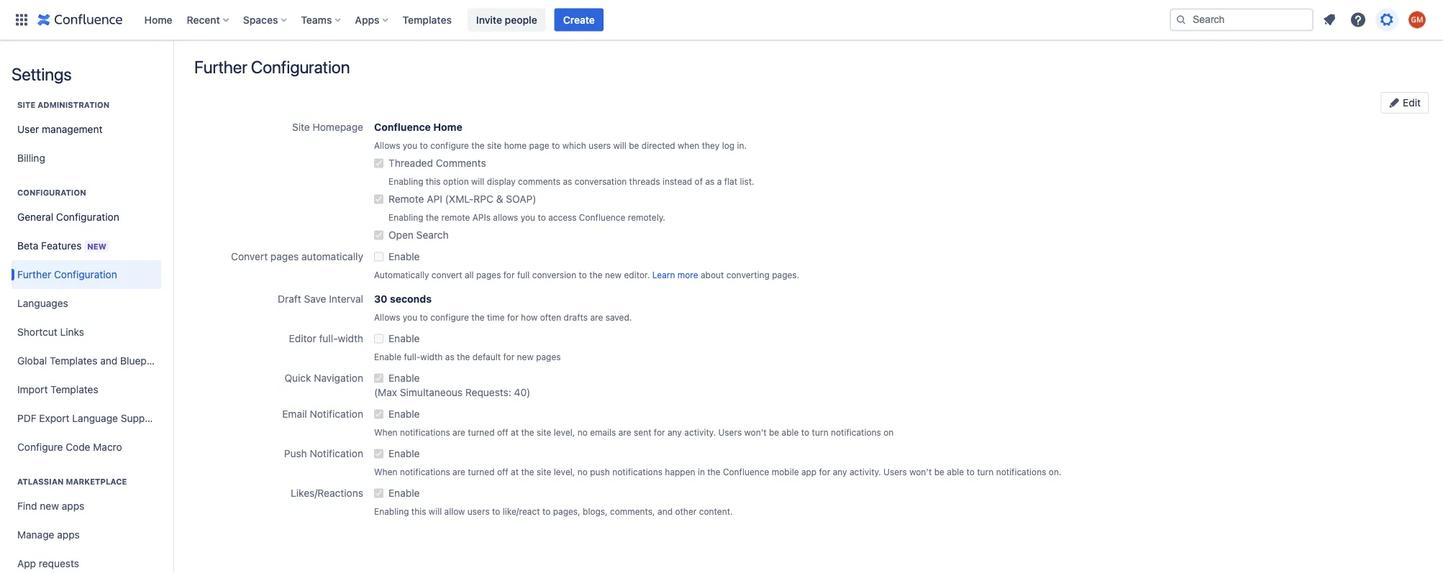 Task type: locate. For each thing, give the bounding box(es) containing it.
allows up threaded
[[374, 140, 400, 150]]

1 when from the top
[[374, 427, 397, 437]]

time
[[487, 312, 505, 322]]

further
[[194, 57, 247, 77], [17, 269, 51, 281]]

be inside confluence home allows you to configure the site home page to which users will be directed when they log in.
[[629, 140, 639, 150]]

turned
[[468, 427, 495, 437], [468, 467, 495, 477]]

for left how
[[507, 312, 518, 322]]

full- for editor
[[319, 333, 338, 345]]

pages down often
[[536, 352, 561, 362]]

new right find
[[40, 500, 59, 512]]

1 horizontal spatial any
[[833, 467, 847, 477]]

level, left emails
[[554, 427, 575, 437]]

0 horizontal spatial will
[[429, 506, 442, 517]]

allows for 30
[[374, 312, 400, 322]]

allows inside confluence home allows you to configure the site home page to which users will be directed when they log in.
[[374, 140, 400, 150]]

spaces button
[[239, 8, 292, 31]]

app
[[17, 558, 36, 570]]

pages right all
[[476, 270, 501, 280]]

allows
[[374, 140, 400, 150], [374, 312, 400, 322]]

you inside 30 seconds allows you to configure the time for how often drafts are saved.
[[403, 312, 417, 322]]

1 horizontal spatial users
[[589, 140, 611, 150]]

often
[[540, 312, 561, 322]]

enabling left allow
[[374, 506, 409, 517]]

confluence inside confluence home allows you to configure the site home page to which users will be directed when they log in.
[[374, 121, 431, 133]]

conversion
[[532, 270, 576, 280]]

1 allows from the top
[[374, 140, 400, 150]]

the left the default
[[457, 352, 470, 362]]

configure down convert
[[430, 312, 469, 322]]

2 turned from the top
[[468, 467, 495, 477]]

as up (max simultaneous requests: 40)
[[445, 352, 454, 362]]

you down the soap)
[[521, 212, 535, 222]]

turn up app
[[812, 427, 828, 437]]

more
[[678, 270, 698, 280]]

default
[[472, 352, 501, 362]]

configure code macro
[[17, 441, 122, 453]]

allows down 30
[[374, 312, 400, 322]]

templates down links
[[50, 355, 97, 367]]

width for editor
[[338, 333, 363, 345]]

banner
[[0, 0, 1443, 40]]

interval
[[329, 293, 363, 305]]

the up search
[[426, 212, 439, 222]]

configure inside 30 seconds allows you to configure the time for how often drafts are saved.
[[430, 312, 469, 322]]

apps up requests
[[57, 529, 80, 541]]

0 horizontal spatial users
[[467, 506, 490, 517]]

new left the editor.
[[605, 270, 622, 280]]

0 vertical spatial turned
[[468, 427, 495, 437]]

1 horizontal spatial users
[[884, 467, 907, 477]]

new
[[87, 242, 106, 251]]

0 vertical spatial pages
[[270, 251, 299, 263]]

0 horizontal spatial activity.
[[684, 427, 716, 437]]

notification up likes/reactions
[[310, 448, 363, 460]]

0 vertical spatial you
[[403, 140, 417, 150]]

1 turned from the top
[[468, 427, 495, 437]]

allows inside 30 seconds allows you to configure the time for how often drafts are saved.
[[374, 312, 400, 322]]

(max
[[374, 387, 397, 399]]

1 vertical spatial site
[[292, 121, 310, 133]]

new up "40)"
[[517, 352, 534, 362]]

will inside confluence home allows you to configure the site home page to which users will be directed when they log in.
[[613, 140, 626, 150]]

the right in
[[707, 467, 721, 477]]

enabling down remote
[[388, 212, 423, 222]]

mobile
[[772, 467, 799, 477]]

will left directed at the top left
[[613, 140, 626, 150]]

off down requests:
[[497, 427, 508, 437]]

confluence down conversation
[[579, 212, 625, 222]]

invite
[[476, 14, 502, 26]]

2 no from the top
[[577, 467, 588, 477]]

1 at from the top
[[511, 427, 519, 437]]

0 horizontal spatial be
[[629, 140, 639, 150]]

further configuration down beta features new
[[17, 269, 117, 281]]

notifications
[[400, 427, 450, 437], [831, 427, 881, 437], [400, 467, 450, 477], [612, 467, 663, 477], [996, 467, 1046, 477]]

2 notification from the top
[[310, 448, 363, 460]]

no for email notification
[[577, 427, 588, 437]]

0 vertical spatial no
[[577, 427, 588, 437]]

site for site homepage
[[292, 121, 310, 133]]

in
[[698, 467, 705, 477]]

the inside confluence home allows you to configure the site home page to which users will be directed when they log in.
[[471, 140, 485, 150]]

you down seconds
[[403, 312, 417, 322]]

1 horizontal spatial width
[[420, 352, 443, 362]]

1 vertical spatial further configuration
[[17, 269, 117, 281]]

width for enable
[[420, 352, 443, 362]]

0 vertical spatial at
[[511, 427, 519, 437]]

the up like/react
[[521, 467, 534, 477]]

flat
[[724, 176, 737, 186]]

0 vertical spatial any
[[668, 427, 682, 437]]

confluence left mobile
[[723, 467, 769, 477]]

automatically convert all pages for full conversion to the new editor. learn more about converting pages.
[[374, 270, 799, 280]]

notifications right push
[[612, 467, 663, 477]]

are
[[590, 312, 603, 322], [453, 427, 465, 437], [619, 427, 631, 437], [453, 467, 465, 477]]

learn more link
[[652, 270, 698, 280]]

atlassian
[[17, 477, 64, 487]]

will left allow
[[429, 506, 442, 517]]

None checkbox
[[374, 156, 383, 171], [374, 192, 383, 206], [374, 228, 383, 242], [374, 250, 383, 264], [374, 371, 383, 386], [374, 447, 383, 461], [374, 486, 383, 501], [374, 156, 383, 171], [374, 192, 383, 206], [374, 228, 383, 242], [374, 250, 383, 264], [374, 371, 383, 386], [374, 447, 383, 461], [374, 486, 383, 501]]

2 horizontal spatial new
[[605, 270, 622, 280]]

notification down navigation
[[310, 408, 363, 420]]

0 vertical spatial home
[[144, 14, 172, 26]]

1 horizontal spatial full-
[[404, 352, 420, 362]]

at down "40)"
[[511, 427, 519, 437]]

templates right apps popup button
[[403, 14, 452, 26]]

notification icon image
[[1321, 11, 1338, 28]]

as right comments
[[563, 176, 572, 186]]

site administration group
[[12, 85, 161, 177]]

further down beta
[[17, 269, 51, 281]]

users
[[589, 140, 611, 150], [467, 506, 490, 517]]

0 horizontal spatial confluence
[[374, 121, 431, 133]]

1 vertical spatial allows
[[374, 312, 400, 322]]

1 vertical spatial home
[[433, 121, 462, 133]]

draft save interval
[[278, 293, 363, 305]]

site up user at the left top
[[17, 100, 35, 110]]

languages
[[17, 297, 68, 309]]

your profile and preferences image
[[1409, 11, 1426, 28]]

any right app
[[833, 467, 847, 477]]

are left the "sent"
[[619, 427, 631, 437]]

0 vertical spatial confluence
[[374, 121, 431, 133]]

0 vertical spatial allows
[[374, 140, 400, 150]]

1 horizontal spatial will
[[471, 176, 484, 186]]

2 vertical spatial will
[[429, 506, 442, 517]]

site left home
[[487, 140, 502, 150]]

notification for push notification
[[310, 448, 363, 460]]

blueprints
[[120, 355, 167, 367]]

1 vertical spatial any
[[833, 467, 847, 477]]

are down (max simultaneous requests: 40)
[[453, 427, 465, 437]]

further configuration inside configuration group
[[17, 269, 117, 281]]

2 at from the top
[[511, 467, 519, 477]]

None checkbox
[[374, 332, 383, 346], [374, 407, 383, 422], [374, 332, 383, 346], [374, 407, 383, 422]]

0 vertical spatial this
[[426, 176, 441, 186]]

0 horizontal spatial and
[[100, 355, 117, 367]]

configure
[[430, 140, 469, 150], [430, 312, 469, 322]]

full- right editor
[[319, 333, 338, 345]]

user management
[[17, 123, 102, 135]]

0 vertical spatial full-
[[319, 333, 338, 345]]

templates link
[[398, 8, 456, 31]]

templates up pdf export language support link on the bottom of page
[[50, 384, 98, 396]]

enable for push notification
[[388, 448, 420, 460]]

0 horizontal spatial site
[[17, 100, 35, 110]]

marketplace
[[66, 477, 127, 487]]

as left a
[[705, 176, 715, 186]]

1 vertical spatial notification
[[310, 448, 363, 460]]

2 vertical spatial you
[[403, 312, 417, 322]]

site left homepage
[[292, 121, 310, 133]]

width down interval
[[338, 333, 363, 345]]

0 vertical spatial level,
[[554, 427, 575, 437]]

width up simultaneous
[[420, 352, 443, 362]]

1 vertical spatial new
[[517, 352, 534, 362]]

configuration
[[251, 57, 350, 77], [17, 188, 86, 197], [56, 211, 119, 223], [54, 269, 117, 281]]

home
[[504, 140, 527, 150]]

1 vertical spatial users
[[884, 467, 907, 477]]

users right which
[[589, 140, 611, 150]]

0 horizontal spatial further configuration
[[17, 269, 117, 281]]

pages right convert
[[270, 251, 299, 263]]

enabling this will allow users to like/react to pages, blogs, comments, and other content.
[[374, 506, 733, 517]]

templates for import templates
[[50, 384, 98, 396]]

no left emails
[[577, 427, 588, 437]]

turn left the on.
[[977, 467, 994, 477]]

directed
[[642, 140, 675, 150]]

saved.
[[605, 312, 632, 322]]

any right the "sent"
[[668, 427, 682, 437]]

the left the editor.
[[589, 270, 603, 280]]

30 seconds allows you to configure the time for how often drafts are saved.
[[374, 293, 632, 322]]

you inside the remote api (xml-rpc & soap) enabling the remote apis allows you to access confluence remotely.
[[521, 212, 535, 222]]

0 horizontal spatial new
[[40, 500, 59, 512]]

invite people button
[[468, 8, 546, 31]]

enabling inside the remote api (xml-rpc & soap) enabling the remote apis allows you to access confluence remotely.
[[388, 212, 423, 222]]

confluence image
[[37, 11, 123, 28], [37, 11, 123, 28]]

enable
[[388, 251, 420, 263], [388, 333, 420, 345], [374, 352, 401, 362], [388, 372, 420, 384], [388, 408, 420, 420], [388, 448, 420, 460], [388, 487, 420, 499]]

option
[[443, 176, 469, 186]]

further configuration
[[194, 57, 350, 77], [17, 269, 117, 281]]

will
[[613, 140, 626, 150], [471, 176, 484, 186], [429, 506, 442, 517]]

for right the "sent"
[[654, 427, 665, 437]]

1 vertical spatial won't
[[909, 467, 932, 477]]

2 horizontal spatial will
[[613, 140, 626, 150]]

1 vertical spatial users
[[467, 506, 490, 517]]

2 level, from the top
[[554, 467, 575, 477]]

0 vertical spatial further
[[194, 57, 247, 77]]

teams button
[[297, 8, 346, 31]]

level, left push
[[554, 467, 575, 477]]

1 horizontal spatial as
[[563, 176, 572, 186]]

1 vertical spatial enabling
[[388, 212, 423, 222]]

email
[[282, 408, 307, 420]]

edit
[[1400, 97, 1421, 109]]

site left emails
[[537, 427, 551, 437]]

1 vertical spatial be
[[769, 427, 779, 437]]

1 off from the top
[[497, 427, 508, 437]]

(xml-
[[445, 193, 474, 205]]

1 horizontal spatial won't
[[909, 467, 932, 477]]

apps down atlassian marketplace
[[62, 500, 84, 512]]

0 vertical spatial width
[[338, 333, 363, 345]]

1 vertical spatial at
[[511, 467, 519, 477]]

2 when from the top
[[374, 467, 397, 477]]

1 horizontal spatial new
[[517, 352, 534, 362]]

0 vertical spatial when
[[374, 427, 397, 437]]

enable for likes/reactions
[[388, 487, 420, 499]]

instead
[[663, 176, 692, 186]]

activity. up in
[[684, 427, 716, 437]]

1 vertical spatial width
[[420, 352, 443, 362]]

at for email notification
[[511, 427, 519, 437]]

emails
[[590, 427, 616, 437]]

soap)
[[506, 193, 536, 205]]

blogs,
[[583, 506, 608, 517]]

the left "time"
[[471, 312, 485, 322]]

users
[[718, 427, 742, 437], [884, 467, 907, 477]]

open
[[388, 229, 414, 241]]

create
[[563, 14, 595, 26]]

0 vertical spatial users
[[589, 140, 611, 150]]

enable for convert pages automatically
[[388, 251, 420, 263]]

further right collapse sidebar icon
[[194, 57, 247, 77]]

likes/reactions
[[291, 487, 363, 499]]

1 vertical spatial turned
[[468, 467, 495, 477]]

2 configure from the top
[[430, 312, 469, 322]]

1 horizontal spatial and
[[658, 506, 673, 517]]

1 vertical spatial off
[[497, 467, 508, 477]]

will up rpc
[[471, 176, 484, 186]]

are up allow
[[453, 467, 465, 477]]

for inside 30 seconds allows you to configure the time for how often drafts are saved.
[[507, 312, 518, 322]]

1 configure from the top
[[430, 140, 469, 150]]

home up the comments
[[433, 121, 462, 133]]

configuration up general at the left of page
[[17, 188, 86, 197]]

off
[[497, 427, 508, 437], [497, 467, 508, 477]]

enabling inside the threaded comments enabling this option will display comments as conversation threads instead of as a flat list.
[[388, 176, 423, 186]]

1 vertical spatial full-
[[404, 352, 420, 362]]

0 vertical spatial configure
[[430, 140, 469, 150]]

able
[[782, 427, 799, 437], [947, 467, 964, 477]]

0 vertical spatial off
[[497, 427, 508, 437]]

notifications left on
[[831, 427, 881, 437]]

home up collapse sidebar icon
[[144, 14, 172, 26]]

1 no from the top
[[577, 427, 588, 437]]

1 vertical spatial will
[[471, 176, 484, 186]]

full- up simultaneous
[[404, 352, 420, 362]]

further configuration down spaces popup button
[[194, 57, 350, 77]]

simultaneous
[[400, 387, 463, 399]]

confluence inside the remote api (xml-rpc & soap) enabling the remote apis allows you to access confluence remotely.
[[579, 212, 625, 222]]

search image
[[1176, 14, 1187, 26]]

you up threaded
[[403, 140, 417, 150]]

2 vertical spatial be
[[934, 467, 945, 477]]

and left blueprints on the bottom left of the page
[[100, 355, 117, 367]]

you inside confluence home allows you to configure the site home page to which users will be directed when they log in.
[[403, 140, 417, 150]]

enabling up remote
[[388, 176, 423, 186]]

this up api
[[426, 176, 441, 186]]

0 vertical spatial notification
[[310, 408, 363, 420]]

1 vertical spatial you
[[521, 212, 535, 222]]

0 vertical spatial site
[[487, 140, 502, 150]]

editor.
[[624, 270, 650, 280]]

code
[[66, 441, 90, 453]]

app requests link
[[12, 550, 161, 573]]

1 vertical spatial turn
[[977, 467, 994, 477]]

turned for email notification
[[468, 427, 495, 437]]

users up the when notifications are turned off at the site level, no push notifications happen in the confluence mobile app for any activity. users won't be able to turn notifications on.
[[718, 427, 742, 437]]

site inside group
[[17, 100, 35, 110]]

2 vertical spatial enabling
[[374, 506, 409, 517]]

find new apps
[[17, 500, 84, 512]]

2 vertical spatial new
[[40, 500, 59, 512]]

global templates and blueprints link
[[12, 347, 167, 376]]

0 vertical spatial enabling
[[388, 176, 423, 186]]

0 vertical spatial turn
[[812, 427, 828, 437]]

configure for seconds
[[430, 312, 469, 322]]

at up like/react
[[511, 467, 519, 477]]

1 vertical spatial apps
[[57, 529, 80, 541]]

the up the comments
[[471, 140, 485, 150]]

0 vertical spatial will
[[613, 140, 626, 150]]

site up enabling this will allow users to like/react to pages, blogs, comments, and other content.
[[537, 467, 551, 477]]

users down on
[[884, 467, 907, 477]]

configure inside confluence home allows you to configure the site home page to which users will be directed when they log in.
[[430, 140, 469, 150]]

0 vertical spatial users
[[718, 427, 742, 437]]

1 vertical spatial configure
[[430, 312, 469, 322]]

2 vertical spatial site
[[537, 467, 551, 477]]

activity. right app
[[850, 467, 881, 477]]

0 horizontal spatial full-
[[319, 333, 338, 345]]

users right allow
[[467, 506, 490, 517]]

global element
[[9, 0, 1167, 40]]

manage apps
[[17, 529, 80, 541]]

confluence up threaded
[[374, 121, 431, 133]]

further inside configuration group
[[17, 269, 51, 281]]

configuration down teams
[[251, 57, 350, 77]]

Search field
[[1170, 8, 1314, 31]]

site for site administration
[[17, 100, 35, 110]]

off for email notification
[[497, 427, 508, 437]]

no left push
[[577, 467, 588, 477]]

all
[[465, 270, 474, 280]]

global templates and blueprints
[[17, 355, 167, 367]]

users inside confluence home allows you to configure the site home page to which users will be directed when they log in.
[[589, 140, 611, 150]]

and left other
[[658, 506, 673, 517]]

to inside the remote api (xml-rpc & soap) enabling the remote apis allows you to access confluence remotely.
[[538, 212, 546, 222]]

new inside find new apps "link"
[[40, 500, 59, 512]]

allow
[[444, 506, 465, 517]]

0 horizontal spatial home
[[144, 14, 172, 26]]

0 vertical spatial be
[[629, 140, 639, 150]]

1 level, from the top
[[554, 427, 575, 437]]

1 vertical spatial when
[[374, 467, 397, 477]]

1 vertical spatial confluence
[[579, 212, 625, 222]]

0 horizontal spatial won't
[[744, 427, 767, 437]]

the
[[471, 140, 485, 150], [426, 212, 439, 222], [589, 270, 603, 280], [471, 312, 485, 322], [457, 352, 470, 362], [521, 427, 534, 437], [521, 467, 534, 477], [707, 467, 721, 477]]

1 horizontal spatial able
[[947, 467, 964, 477]]

2 vertical spatial confluence
[[723, 467, 769, 477]]

1 notification from the top
[[310, 408, 363, 420]]

are right drafts
[[590, 312, 603, 322]]

1 vertical spatial further
[[17, 269, 51, 281]]

level, for email notification
[[554, 427, 575, 437]]

2 vertical spatial pages
[[536, 352, 561, 362]]

when for push notification
[[374, 467, 397, 477]]

pdf
[[17, 413, 36, 424]]

this left allow
[[411, 506, 426, 517]]

0 horizontal spatial pages
[[270, 251, 299, 263]]

confluence
[[374, 121, 431, 133], [579, 212, 625, 222], [723, 467, 769, 477]]

manage apps link
[[12, 521, 161, 550]]

2 allows from the top
[[374, 312, 400, 322]]

0 vertical spatial won't
[[744, 427, 767, 437]]

off up like/react
[[497, 467, 508, 477]]

features
[[41, 240, 82, 251]]

2 off from the top
[[497, 467, 508, 477]]

1 horizontal spatial be
[[769, 427, 779, 437]]

configure up the comments
[[430, 140, 469, 150]]

0 vertical spatial activity.
[[684, 427, 716, 437]]

new
[[605, 270, 622, 280], [517, 352, 534, 362], [40, 500, 59, 512]]

1 vertical spatial level,
[[554, 467, 575, 477]]

0 vertical spatial and
[[100, 355, 117, 367]]

this inside the threaded comments enabling this option will display comments as conversation threads instead of as a flat list.
[[426, 176, 441, 186]]

1 vertical spatial no
[[577, 467, 588, 477]]



Task type: vqa. For each thing, say whether or not it's contained in the screenshot.
the 'configure' inside the Confluence Home Allows You To Configure The Site Home Page To Which Users Will Be Directed When They Log In.
yes



Task type: describe. For each thing, give the bounding box(es) containing it.
remote
[[441, 212, 470, 222]]

user management link
[[12, 115, 161, 144]]

2 horizontal spatial pages
[[536, 352, 561, 362]]

settings icon image
[[1378, 11, 1396, 28]]

appswitcher icon image
[[13, 11, 30, 28]]

home inside global element
[[144, 14, 172, 26]]

teams
[[301, 14, 332, 26]]

requests:
[[465, 387, 511, 399]]

convert
[[231, 251, 268, 263]]

push
[[590, 467, 610, 477]]

create link
[[554, 8, 603, 31]]

import
[[17, 384, 48, 396]]

for right app
[[819, 467, 830, 477]]

apps inside find new apps "link"
[[62, 500, 84, 512]]

pdf export language support
[[17, 413, 158, 424]]

configuration up new
[[56, 211, 119, 223]]

a
[[717, 176, 722, 186]]

enable for email notification
[[388, 408, 420, 420]]

open search
[[388, 229, 449, 241]]

search
[[416, 229, 449, 241]]

navigation
[[314, 372, 363, 384]]

export
[[39, 413, 69, 424]]

pages,
[[553, 506, 580, 517]]

page
[[529, 140, 549, 150]]

0 horizontal spatial able
[[782, 427, 799, 437]]

are inside 30 seconds allows you to configure the time for how often drafts are saved.
[[590, 312, 603, 322]]

other
[[675, 506, 697, 517]]

when for email notification
[[374, 427, 397, 437]]

convert pages automatically
[[231, 251, 363, 263]]

apis
[[472, 212, 491, 222]]

general
[[17, 211, 53, 223]]

you for seconds
[[403, 312, 417, 322]]

remotely.
[[628, 212, 665, 222]]

billing
[[17, 152, 45, 164]]

for left full
[[503, 270, 515, 280]]

1 horizontal spatial turn
[[977, 467, 994, 477]]

1 vertical spatial able
[[947, 467, 964, 477]]

help icon image
[[1350, 11, 1367, 28]]

no for push notification
[[577, 467, 588, 477]]

comments
[[436, 157, 486, 169]]

home inside confluence home allows you to configure the site home page to which users will be directed when they log in.
[[433, 121, 462, 133]]

sent
[[634, 427, 651, 437]]

beta features new
[[17, 240, 106, 251]]

management
[[42, 123, 102, 135]]

configuration group
[[12, 173, 167, 466]]

for right the default
[[503, 352, 515, 362]]

when notifications are turned off at the site level, no push notifications happen in the confluence mobile app for any activity. users won't be able to turn notifications on.
[[374, 467, 1061, 477]]

configure
[[17, 441, 63, 453]]

configure for home
[[430, 140, 469, 150]]

&
[[496, 193, 503, 205]]

import templates
[[17, 384, 98, 396]]

on
[[884, 427, 894, 437]]

off for push notification
[[497, 467, 508, 477]]

conversation
[[575, 176, 627, 186]]

full- for enable
[[404, 352, 420, 362]]

access
[[548, 212, 577, 222]]

site for email notification
[[537, 427, 551, 437]]

automatically
[[302, 251, 363, 263]]

learn
[[652, 270, 675, 280]]

will inside the threaded comments enabling this option will display comments as conversation threads instead of as a flat list.
[[471, 176, 484, 186]]

home link
[[140, 8, 177, 31]]

allows for confluence
[[374, 140, 400, 150]]

app requests
[[17, 558, 79, 570]]

import templates link
[[12, 376, 161, 404]]

the down "40)"
[[521, 427, 534, 437]]

notification for email notification
[[310, 408, 363, 420]]

comments,
[[610, 506, 655, 517]]

settings
[[12, 64, 72, 84]]

at for push notification
[[511, 467, 519, 477]]

converting
[[726, 270, 770, 280]]

full
[[517, 270, 530, 280]]

atlassian marketplace group
[[12, 462, 161, 573]]

1 horizontal spatial further configuration
[[194, 57, 350, 77]]

allows
[[493, 212, 518, 222]]

draft save interval element
[[374, 288, 432, 306]]

site homepage
[[292, 121, 363, 133]]

(max simultaneous requests: 40)
[[374, 387, 530, 399]]

notifications down simultaneous
[[400, 427, 450, 437]]

enable for quick navigation
[[388, 372, 420, 384]]

global
[[17, 355, 47, 367]]

the inside 30 seconds allows you to configure the time for how often drafts are saved.
[[471, 312, 485, 322]]

threaded
[[388, 157, 433, 169]]

small image
[[1389, 97, 1400, 108]]

find
[[17, 500, 37, 512]]

list.
[[740, 176, 754, 186]]

1 vertical spatial activity.
[[850, 467, 881, 477]]

happen
[[665, 467, 695, 477]]

2 horizontal spatial as
[[705, 176, 715, 186]]

remote
[[388, 193, 424, 205]]

apps inside manage apps link
[[57, 529, 80, 541]]

remote api (xml-rpc & soap) enabling the remote apis allows you to access confluence remotely.
[[388, 193, 665, 222]]

user
[[17, 123, 39, 135]]

how
[[521, 312, 538, 322]]

links
[[60, 326, 84, 338]]

level, for push notification
[[554, 467, 575, 477]]

apps
[[355, 14, 380, 26]]

quick
[[285, 372, 311, 384]]

0 horizontal spatial as
[[445, 352, 454, 362]]

support
[[121, 413, 158, 424]]

and inside configuration group
[[100, 355, 117, 367]]

to inside 30 seconds allows you to configure the time for how often drafts are saved.
[[420, 312, 428, 322]]

rpc
[[474, 193, 494, 205]]

save
[[304, 293, 326, 305]]

1 vertical spatial this
[[411, 506, 426, 517]]

notifications up allow
[[400, 467, 450, 477]]

quick navigation
[[285, 372, 363, 384]]

configuration up languages link
[[54, 269, 117, 281]]

administration
[[38, 100, 110, 110]]

0 horizontal spatial any
[[668, 427, 682, 437]]

collapse sidebar image
[[157, 47, 188, 76]]

site inside confluence home allows you to configure the site home page to which users will be directed when they log in.
[[487, 140, 502, 150]]

apps button
[[351, 8, 394, 31]]

pdf export language support link
[[12, 404, 161, 433]]

recent
[[187, 14, 220, 26]]

shortcut links
[[17, 326, 84, 338]]

beta
[[17, 240, 38, 251]]

like/react
[[503, 506, 540, 517]]

templates for global templates and blueprints
[[50, 355, 97, 367]]

1 horizontal spatial further
[[194, 57, 247, 77]]

templates inside 'link'
[[403, 14, 452, 26]]

log
[[722, 140, 735, 150]]

turned for push notification
[[468, 467, 495, 477]]

banner containing home
[[0, 0, 1443, 40]]

app
[[801, 467, 817, 477]]

convert
[[432, 270, 462, 280]]

recent button
[[182, 8, 234, 31]]

when notifications are turned off at the site level, no emails are sent for any activity. users won't be able to turn notifications on
[[374, 427, 894, 437]]

1 horizontal spatial pages
[[476, 270, 501, 280]]

language
[[72, 413, 118, 424]]

shortcut
[[17, 326, 57, 338]]

editor full-width
[[289, 333, 363, 345]]

people
[[505, 14, 537, 26]]

general configuration
[[17, 211, 119, 223]]

threads
[[629, 176, 660, 186]]

pages.
[[772, 270, 799, 280]]

notifications left the on.
[[996, 467, 1046, 477]]

configure code macro link
[[12, 433, 161, 462]]

you for home
[[403, 140, 417, 150]]

2 horizontal spatial be
[[934, 467, 945, 477]]

the inside the remote api (xml-rpc & soap) enabling the remote apis allows you to access confluence remotely.
[[426, 212, 439, 222]]

site for push notification
[[537, 467, 551, 477]]

atlassian marketplace
[[17, 477, 127, 487]]

2 horizontal spatial confluence
[[723, 467, 769, 477]]

enable for editor full-width
[[388, 333, 420, 345]]

which
[[562, 140, 586, 150]]



